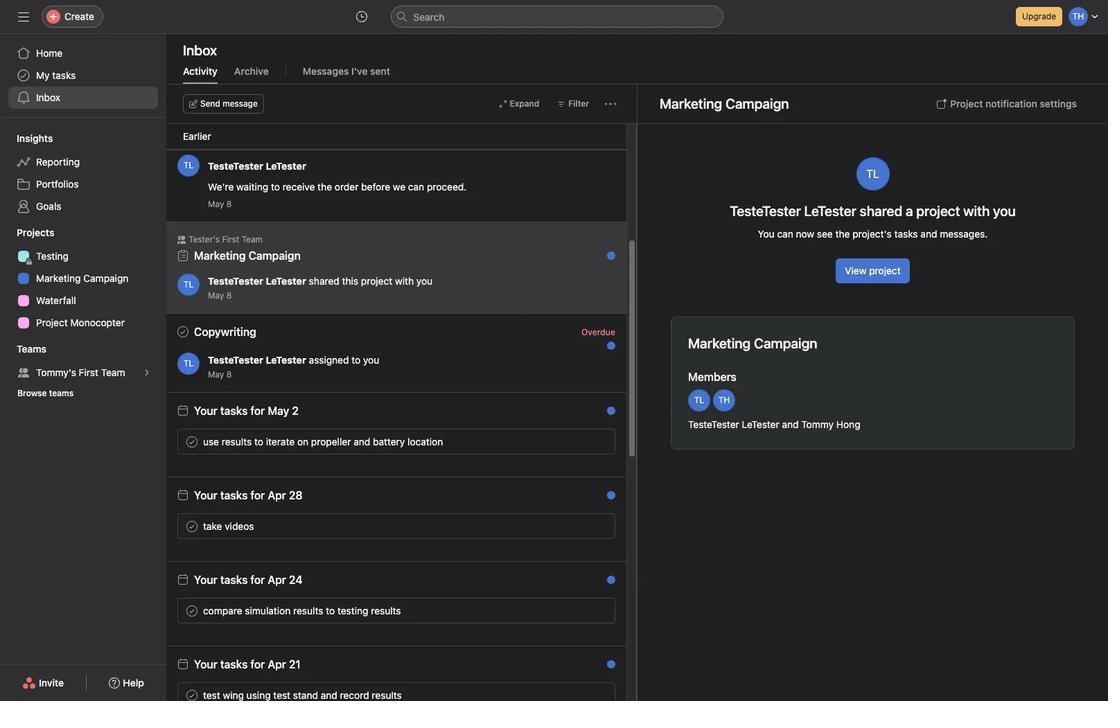 Task type: describe. For each thing, give the bounding box(es) containing it.
project notification settings
[[950, 98, 1077, 110]]

teams element
[[0, 337, 166, 406]]

can inside we're waiting to receive the order before we can proceed. may 8
[[408, 181, 424, 193]]

team for tommy's first team
[[101, 367, 125, 378]]

tommy's
[[36, 367, 76, 378]]

1 vertical spatial marketing campaign
[[189, 115, 269, 125]]

record
[[340, 689, 369, 701]]

tasks down a
[[894, 228, 918, 240]]

portfolios
[[36, 178, 79, 190]]

my
[[36, 69, 50, 81]]

goals
[[36, 200, 61, 212]]

we're for we're waiting to receive the order before we ca...
[[194, 130, 224, 143]]

monocopter
[[70, 317, 125, 329]]

insights
[[17, 132, 53, 144]]

to for we're waiting to receive the order before we ca...
[[267, 130, 277, 143]]

your for your tasks for apr 21
[[194, 658, 217, 671]]

to for we're waiting to receive the order before we can proceed. may 8
[[271, 181, 280, 193]]

you inside testetester letester assigned to you may 8
[[363, 354, 379, 366]]

for for 2
[[250, 405, 265, 417]]

project notification settings button
[[928, 91, 1086, 116]]

testetester for testetester letester shared this project with you may 8
[[208, 275, 263, 287]]

may inside testetester letester shared this project with you may 8
[[208, 290, 224, 301]]

settings
[[1040, 98, 1077, 110]]

proceed.
[[427, 181, 467, 193]]

reporting
[[36, 156, 80, 168]]

tl up testetester letester shared a project with you
[[867, 168, 879, 180]]

project for project notification settings
[[950, 98, 983, 110]]

marketing inside projects element
[[36, 272, 81, 284]]

tommy's first team
[[36, 367, 125, 378]]

testetester letester shared this project with you may 8
[[208, 275, 433, 301]]

we're waiting to receive the order before we can proceed. may 8
[[208, 181, 467, 209]]

completed image for your tasks for apr 28
[[184, 518, 200, 535]]

2
[[292, 405, 299, 417]]

goals link
[[8, 195, 158, 218]]

we're for we're waiting to receive the order before we can proceed. may 8
[[208, 181, 234, 193]]

your tasks for apr 21
[[194, 658, 301, 671]]

teams button
[[0, 342, 46, 356]]

completed image for your tasks for apr 21
[[184, 687, 200, 701]]

archive notification image for your tasks for apr 28
[[600, 493, 611, 505]]

send message
[[200, 98, 258, 109]]

browse
[[17, 388, 47, 399]]

inbox link
[[8, 87, 158, 109]]

2 test from the left
[[273, 689, 290, 701]]

projects
[[17, 227, 54, 238]]

compare
[[203, 605, 242, 617]]

completed checkbox for your tasks for apr 21
[[184, 687, 200, 701]]

completed checkbox for your tasks for apr 28
[[184, 518, 200, 535]]

view project link
[[836, 259, 910, 283]]

tasks for your tasks for may 2
[[220, 405, 248, 417]]

campaign inside projects element
[[83, 272, 128, 284]]

results right use
[[222, 436, 252, 447]]

your tasks for may 2
[[194, 405, 299, 417]]

project for testetester letester shared this project with you may 8
[[361, 275, 393, 287]]

tasks for your tasks for apr 28
[[220, 489, 248, 502]]

battery
[[373, 436, 405, 447]]

create
[[64, 10, 94, 22]]

tasks for my tasks
[[52, 69, 76, 81]]

letester for testetester letester and tommy hong
[[742, 419, 780, 430]]

sent
[[370, 65, 390, 77]]

view
[[845, 265, 867, 277]]

testing
[[36, 250, 69, 262]]

videos
[[225, 520, 254, 532]]

message
[[223, 98, 258, 109]]

tester's
[[189, 234, 220, 245]]

Search tasks, projects, and more text field
[[391, 6, 723, 28]]

tasks for your tasks for apr 24
[[220, 574, 248, 586]]

stand
[[293, 689, 318, 701]]

upgrade
[[1022, 11, 1056, 21]]

your tasks for may 2 link
[[194, 405, 299, 417]]

archive notification image for your tasks for may 2
[[600, 409, 611, 420]]

0 vertical spatial marketing campaign link
[[660, 96, 800, 112]]

copywriting
[[194, 326, 256, 338]]

project inside 'view project' link
[[869, 265, 901, 277]]

testetester letester link for assigned to you
[[208, 354, 306, 366]]

for for 21
[[250, 658, 265, 671]]

completed image
[[184, 603, 200, 619]]

apr for 21
[[268, 658, 286, 671]]

to left testing
[[326, 605, 335, 617]]

tester's first team
[[189, 234, 263, 245]]

messages
[[303, 65, 349, 77]]

0 horizontal spatial marketing campaign
[[194, 250, 301, 262]]

assigned
[[309, 354, 349, 366]]

letester for testetester letester shared this project with you may 8
[[266, 275, 306, 287]]

completed checkbox for your tasks for apr 24
[[184, 603, 200, 619]]

your tasks for apr 21 link
[[194, 658, 301, 671]]

overdue
[[581, 327, 615, 337]]

and left battery
[[354, 436, 370, 447]]

completed checkbox for your tasks for may 2
[[184, 434, 200, 450]]

1 archive notification image from the top
[[600, 238, 611, 250]]

tasks for your tasks for apr 21
[[220, 658, 248, 671]]

you
[[758, 228, 775, 240]]

1 vertical spatial marketing campaign link
[[8, 268, 158, 290]]

1 testetester letester link from the top
[[208, 160, 306, 172]]

your tasks for apr 28
[[194, 489, 303, 502]]

send
[[200, 98, 220, 109]]

1 horizontal spatial marketing campaign
[[688, 335, 818, 351]]

global element
[[0, 34, 166, 117]]

tl left th
[[694, 395, 704, 405]]

may inside testetester letester assigned to you may 8
[[208, 369, 224, 380]]

take
[[203, 520, 222, 532]]

browse teams button
[[11, 384, 80, 403]]

teams
[[49, 388, 74, 399]]

tl right see details, tommy's first team image
[[184, 358, 194, 369]]

take videos
[[203, 520, 254, 532]]

letester for testetester letester shared a project with you
[[804, 203, 857, 219]]

hide sidebar image
[[18, 11, 29, 22]]

results right testing
[[371, 605, 401, 617]]

project monocopter
[[36, 317, 125, 329]]

we're waiting to receive the order before we ca...
[[194, 130, 446, 143]]

testetester letester
[[208, 160, 306, 172]]

the for and
[[836, 228, 850, 240]]

your tasks for apr 24 link
[[194, 574, 303, 586]]

insights element
[[0, 126, 166, 220]]

messages i've sent link
[[303, 65, 390, 84]]

waiting for we're waiting to receive the order before we can proceed. may 8
[[236, 181, 268, 193]]

8 inside testetester letester shared this project with you may 8
[[226, 290, 232, 301]]

insights button
[[0, 132, 53, 146]]

testing
[[338, 605, 368, 617]]

your for your tasks for apr 28
[[194, 489, 217, 502]]

1 horizontal spatial campaign
[[230, 115, 269, 125]]

we ca...
[[406, 130, 446, 143]]

your for your tasks for apr 24
[[194, 574, 217, 586]]

test wing using test stand and record results
[[203, 689, 402, 701]]

8 inside testetester letester assigned to you may 8
[[226, 369, 232, 380]]

archive link
[[234, 65, 269, 84]]

compare simulation results to testing results
[[203, 605, 401, 617]]

results down 24
[[293, 605, 323, 617]]

use
[[203, 436, 219, 447]]

members
[[688, 371, 737, 383]]

1 test from the left
[[203, 689, 220, 701]]

th
[[719, 395, 730, 405]]

notification
[[986, 98, 1037, 110]]

28
[[289, 489, 303, 502]]

use results to iterate on propeller and battery location
[[203, 436, 443, 447]]

testetester for testetester letester assigned to you may 8
[[208, 354, 263, 366]]

expand button
[[492, 94, 546, 114]]

2 horizontal spatial marketing
[[660, 96, 722, 112]]

testetester letester and tommy hong
[[688, 419, 861, 430]]

my tasks link
[[8, 64, 158, 87]]

you can now see the project's tasks and messages.
[[758, 228, 988, 240]]



Task type: vqa. For each thing, say whether or not it's contained in the screenshot.


Task type: locate. For each thing, give the bounding box(es) containing it.
2 completed image from the top
[[184, 518, 200, 535]]

marketing campaign
[[194, 250, 301, 262], [688, 335, 818, 351]]

3 testetester letester link from the top
[[208, 354, 306, 366]]

tl button for shared this project with you
[[177, 274, 200, 296]]

1 vertical spatial we're
[[208, 181, 234, 193]]

add to bookmarks image
[[578, 330, 589, 341]]

letester left tommy
[[742, 419, 780, 430]]

marketing campaign inside projects element
[[36, 272, 128, 284]]

tasks up 'take videos'
[[220, 489, 248, 502]]

completed image left take
[[184, 518, 200, 535]]

0 vertical spatial 8
[[226, 199, 232, 209]]

messages i've sent
[[303, 65, 390, 77]]

may up tester's first team
[[208, 199, 224, 209]]

receive for we're waiting to receive the order before we can proceed. may 8
[[283, 181, 315, 193]]

order for we ca...
[[340, 130, 367, 143]]

you right assigned
[[363, 354, 379, 366]]

order up we're waiting to receive the order before we can proceed. may 8
[[340, 130, 367, 143]]

letester for testetester letester
[[266, 160, 306, 172]]

activity link
[[183, 65, 218, 84]]

and right stand
[[321, 689, 337, 701]]

marketing
[[660, 96, 722, 112], [189, 115, 228, 125], [36, 272, 81, 284]]

with
[[395, 275, 414, 287]]

receive up testetester letester
[[280, 130, 317, 143]]

before inside we're waiting to receive the order before we can proceed. may 8
[[361, 181, 390, 193]]

8 up copywriting
[[226, 290, 232, 301]]

can right you
[[777, 228, 793, 240]]

2 vertical spatial apr
[[268, 658, 286, 671]]

1 apr from the top
[[268, 489, 286, 502]]

2 vertical spatial marketing
[[36, 272, 81, 284]]

0 vertical spatial team
[[242, 234, 263, 245]]

home
[[36, 47, 63, 59]]

with you
[[964, 203, 1016, 219]]

testetester for testetester letester shared a project with you
[[730, 203, 801, 219]]

1 vertical spatial tl button
[[177, 274, 200, 296]]

upgrade button
[[1016, 7, 1063, 26]]

this
[[342, 275, 358, 287]]

8 up tester's first team
[[226, 199, 232, 209]]

0 horizontal spatial test
[[203, 689, 220, 701]]

messages.
[[940, 228, 988, 240]]

1 horizontal spatial marketing campaign link
[[660, 96, 800, 112]]

apr
[[268, 489, 286, 502], [268, 574, 286, 586], [268, 658, 286, 671]]

receive for we're waiting to receive the order before we ca...
[[280, 130, 317, 143]]

completed image left wing
[[184, 687, 200, 701]]

wing
[[223, 689, 244, 701]]

3 your from the top
[[194, 574, 217, 586]]

0 vertical spatial completed image
[[184, 434, 200, 450]]

we
[[393, 181, 406, 193]]

0 vertical spatial order
[[340, 130, 367, 143]]

completed image left use
[[184, 434, 200, 450]]

before for we ca...
[[370, 130, 404, 143]]

my tasks
[[36, 69, 76, 81]]

0 vertical spatial marketing
[[660, 96, 722, 112]]

2 vertical spatial marketing campaign
[[36, 272, 128, 284]]

apr for 28
[[268, 489, 286, 502]]

order left we
[[335, 181, 359, 193]]

first for tommy's
[[79, 367, 98, 378]]

tl down tester's
[[184, 279, 194, 290]]

we're down testetester letester
[[208, 181, 234, 193]]

1 horizontal spatial project
[[869, 265, 901, 277]]

using
[[247, 689, 271, 701]]

for up simulation
[[250, 574, 265, 586]]

first
[[222, 234, 239, 245], [79, 367, 98, 378]]

testetester down th
[[688, 419, 739, 430]]

0 horizontal spatial project
[[361, 275, 393, 287]]

before for we
[[361, 181, 390, 193]]

testetester for testetester letester
[[208, 160, 263, 172]]

letester inside testetester letester shared this project with you may 8
[[266, 275, 306, 287]]

testetester down copywriting
[[208, 354, 263, 366]]

completed checkbox left wing
[[184, 687, 200, 701]]

0 horizontal spatial team
[[101, 367, 125, 378]]

project for project monocopter
[[36, 317, 68, 329]]

inbox inside the "global" element
[[36, 91, 60, 103]]

test left wing
[[203, 689, 220, 701]]

first inside teams element
[[79, 367, 98, 378]]

0 horizontal spatial shared
[[309, 275, 339, 287]]

1 horizontal spatial you
[[416, 275, 433, 287]]

3 tl button from the top
[[177, 353, 200, 375]]

projects element
[[0, 220, 166, 337]]

3 for from the top
[[250, 574, 265, 586]]

1 tl button from the top
[[177, 155, 200, 177]]

project monocopter link
[[8, 312, 158, 334]]

archive notification image
[[600, 663, 611, 674]]

inbox down my
[[36, 91, 60, 103]]

2 completed checkbox from the top
[[184, 687, 200, 701]]

tasks inside the "global" element
[[52, 69, 76, 81]]

i've
[[351, 65, 368, 77]]

5 archive notification image from the top
[[600, 578, 611, 589]]

0 vertical spatial the
[[320, 130, 337, 143]]

the inside we're waiting to receive the order before we can proceed. may 8
[[318, 181, 332, 193]]

tl button for assigned to you
[[177, 353, 200, 375]]

first right tommy's
[[79, 367, 98, 378]]

archive notification image for your tasks for apr 24
[[600, 578, 611, 589]]

for up using
[[250, 658, 265, 671]]

apr left the 28
[[268, 489, 286, 502]]

and left tommy
[[782, 419, 799, 430]]

1 vertical spatial project
[[36, 317, 68, 329]]

1 vertical spatial completed image
[[184, 518, 200, 535]]

completed checkbox left compare
[[184, 603, 200, 619]]

0 horizontal spatial campaign
[[83, 272, 128, 284]]

1 vertical spatial you
[[363, 354, 379, 366]]

shared for a
[[860, 203, 903, 219]]

0 horizontal spatial can
[[408, 181, 424, 193]]

your tasks for apr 24
[[194, 574, 303, 586]]

2 vertical spatial 8
[[226, 369, 232, 380]]

1 vertical spatial marketing campaign
[[688, 335, 818, 351]]

1 completed checkbox from the top
[[184, 434, 200, 450]]

1 completed image from the top
[[184, 434, 200, 450]]

1 vertical spatial team
[[101, 367, 125, 378]]

1 vertical spatial completed checkbox
[[184, 687, 200, 701]]

for up videos
[[250, 489, 265, 502]]

tasks
[[52, 69, 76, 81], [894, 228, 918, 240], [220, 405, 248, 417], [220, 489, 248, 502], [220, 574, 248, 586], [220, 658, 248, 671]]

project inside testetester letester shared this project with you may 8
[[361, 275, 393, 287]]

first right tester's
[[222, 234, 239, 245]]

project
[[950, 98, 983, 110], [36, 317, 68, 329]]

1 horizontal spatial can
[[777, 228, 793, 240]]

1 vertical spatial testetester letester link
[[208, 275, 306, 287]]

0 vertical spatial inbox
[[183, 42, 217, 58]]

2 apr from the top
[[268, 574, 286, 586]]

2 horizontal spatial marketing campaign
[[660, 96, 789, 112]]

the down we're waiting to receive the order before we ca...
[[318, 181, 332, 193]]

first for tester's
[[222, 234, 239, 245]]

order
[[340, 130, 367, 143], [335, 181, 359, 193]]

0 vertical spatial apr
[[268, 489, 286, 502]]

tasks left 2
[[220, 405, 248, 417]]

testetester letester link down the message
[[208, 160, 306, 172]]

tl button down earlier
[[177, 155, 200, 177]]

help
[[123, 677, 144, 689]]

shared up the you can now see the project's tasks and messages.
[[860, 203, 903, 219]]

3 8 from the top
[[226, 369, 232, 380]]

2 vertical spatial the
[[836, 228, 850, 240]]

completed image
[[184, 434, 200, 450], [184, 518, 200, 535], [184, 687, 200, 701]]

apr for 24
[[268, 574, 286, 586]]

project left notification
[[950, 98, 983, 110]]

3 completed image from the top
[[184, 687, 200, 701]]

marketing campaign up members
[[688, 335, 818, 351]]

tasks up wing
[[220, 658, 248, 671]]

3 archive notification image from the top
[[600, 409, 611, 420]]

1 for from the top
[[250, 405, 265, 417]]

may down copywriting
[[208, 369, 224, 380]]

1 vertical spatial waiting
[[236, 181, 268, 193]]

1 horizontal spatial project
[[950, 98, 983, 110]]

results right record at the left bottom of the page
[[372, 689, 402, 701]]

you
[[416, 275, 433, 287], [363, 354, 379, 366]]

1 vertical spatial inbox
[[36, 91, 60, 103]]

2 vertical spatial tl button
[[177, 353, 200, 375]]

4 your from the top
[[194, 658, 217, 671]]

Completed checkbox
[[184, 518, 200, 535], [184, 603, 200, 619]]

invite button
[[13, 671, 73, 696]]

0 vertical spatial tl button
[[177, 155, 200, 177]]

simulation
[[245, 605, 291, 617]]

2 horizontal spatial campaign
[[726, 96, 789, 112]]

completed image for your tasks for may 2
[[184, 434, 200, 450]]

reporting link
[[8, 151, 158, 173]]

you right the with
[[416, 275, 433, 287]]

testetester inside testetester letester assigned to you may 8
[[208, 354, 263, 366]]

location
[[408, 436, 443, 447]]

projects button
[[0, 226, 54, 240]]

inbox up activity in the top of the page
[[183, 42, 217, 58]]

on
[[297, 436, 309, 447]]

2 completed checkbox from the top
[[184, 603, 200, 619]]

tl down earlier
[[184, 160, 194, 171]]

Completed checkbox
[[184, 434, 200, 450], [184, 687, 200, 701]]

1 horizontal spatial first
[[222, 234, 239, 245]]

now
[[796, 228, 814, 240]]

2 for from the top
[[250, 489, 265, 502]]

view project
[[845, 265, 901, 277]]

1 horizontal spatial marketing
[[189, 115, 228, 125]]

testetester for testetester letester and tommy hong
[[688, 419, 739, 430]]

testetester
[[208, 160, 263, 172], [730, 203, 801, 219], [208, 275, 263, 287], [208, 354, 263, 366], [688, 419, 739, 430]]

3 apr from the top
[[268, 658, 286, 671]]

team left see details, tommy's first team image
[[101, 367, 125, 378]]

your up completed icon
[[194, 574, 217, 586]]

marketing campaign link
[[660, 96, 800, 112], [8, 268, 158, 290]]

1 your from the top
[[194, 405, 217, 417]]

the up we're waiting to receive the order before we can proceed. may 8
[[320, 130, 337, 143]]

0 vertical spatial receive
[[280, 130, 317, 143]]

2 your from the top
[[194, 489, 217, 502]]

1 horizontal spatial inbox
[[183, 42, 217, 58]]

waiting inside we're waiting to receive the order before we can proceed. may 8
[[236, 181, 268, 193]]

apr left 24
[[268, 574, 286, 586]]

shared inside testetester letester shared this project with you may 8
[[309, 275, 339, 287]]

1 vertical spatial campaign
[[230, 115, 269, 125]]

waterfall
[[36, 295, 76, 306]]

see details, tommy's first team image
[[143, 369, 151, 377]]

project for testetester letester shared a project with you
[[916, 203, 960, 219]]

a
[[906, 203, 913, 219]]

0 vertical spatial first
[[222, 234, 239, 245]]

your up use
[[194, 405, 217, 417]]

24
[[289, 574, 303, 586]]

0 horizontal spatial first
[[79, 367, 98, 378]]

letester down we're waiting to receive the order before we ca...
[[266, 160, 306, 172]]

can right we
[[408, 181, 424, 193]]

completed checkbox left use
[[184, 434, 200, 450]]

2 tl button from the top
[[177, 274, 200, 296]]

project
[[916, 203, 960, 219], [869, 265, 901, 277], [361, 275, 393, 287]]

testetester letester link down copywriting
[[208, 354, 306, 366]]

to right assigned
[[352, 354, 361, 366]]

tl button right see details, tommy's first team image
[[177, 353, 200, 375]]

testetester down tester's first team
[[208, 275, 263, 287]]

4 archive notification image from the top
[[600, 493, 611, 505]]

21
[[289, 658, 301, 671]]

receive inside we're waiting to receive the order before we can proceed. may 8
[[283, 181, 315, 193]]

testetester inside testetester letester shared this project with you may 8
[[208, 275, 263, 287]]

for left 2
[[250, 405, 265, 417]]

to for use results to iterate on propeller and battery location
[[254, 436, 263, 447]]

2 vertical spatial campaign
[[83, 272, 128, 284]]

filter
[[569, 98, 589, 109]]

apr left 21
[[268, 658, 286, 671]]

for
[[250, 405, 265, 417], [250, 489, 265, 502], [250, 574, 265, 586], [250, 658, 265, 671]]

order for we
[[335, 181, 359, 193]]

project right a
[[916, 203, 960, 219]]

shared for this
[[309, 275, 339, 287]]

team for tester's first team
[[242, 234, 263, 245]]

1 horizontal spatial marketing campaign
[[189, 115, 269, 125]]

create button
[[42, 6, 103, 28]]

1 vertical spatial the
[[318, 181, 332, 193]]

1 vertical spatial receive
[[283, 181, 315, 193]]

0 horizontal spatial you
[[363, 354, 379, 366]]

activity
[[183, 65, 218, 77]]

waiting
[[227, 130, 264, 143], [236, 181, 268, 193]]

may left 2
[[268, 405, 289, 417]]

waiting for we're waiting to receive the order before we ca...
[[227, 130, 264, 143]]

2 testetester letester link from the top
[[208, 275, 306, 287]]

letester inside testetester letester assigned to you may 8
[[266, 354, 306, 366]]

the
[[320, 130, 337, 143], [318, 181, 332, 193], [836, 228, 850, 240]]

see
[[817, 228, 833, 240]]

iterate
[[266, 436, 295, 447]]

8 inside we're waiting to receive the order before we can proceed. may 8
[[226, 199, 232, 209]]

waiting down testetester letester
[[236, 181, 268, 193]]

to up testetester letester
[[267, 130, 277, 143]]

tommy
[[801, 419, 834, 430]]

0 vertical spatial you
[[416, 275, 433, 287]]

more actions image
[[605, 98, 616, 110]]

shared left "this"
[[309, 275, 339, 287]]

0 vertical spatial before
[[370, 130, 404, 143]]

0 vertical spatial completed checkbox
[[184, 434, 200, 450]]

0 vertical spatial campaign
[[726, 96, 789, 112]]

1 vertical spatial completed checkbox
[[184, 603, 200, 619]]

letester left "this"
[[266, 275, 306, 287]]

we're down "send"
[[194, 130, 224, 143]]

1 vertical spatial before
[[361, 181, 390, 193]]

before left we ca...
[[370, 130, 404, 143]]

testetester down earlier
[[208, 160, 263, 172]]

1 vertical spatial 8
[[226, 290, 232, 301]]

receive down testetester letester
[[283, 181, 315, 193]]

letester up see
[[804, 203, 857, 219]]

1 vertical spatial apr
[[268, 574, 286, 586]]

receive
[[280, 130, 317, 143], [283, 181, 315, 193]]

the for we
[[318, 181, 332, 193]]

0 vertical spatial project
[[950, 98, 983, 110]]

you inside testetester letester shared this project with you may 8
[[416, 275, 433, 287]]

your down completed icon
[[194, 658, 217, 671]]

testetester letester link
[[208, 160, 306, 172], [208, 275, 306, 287], [208, 354, 306, 366]]

and left 'messages.'
[[921, 228, 937, 240]]

tommy's first team link
[[8, 362, 158, 384]]

archive
[[234, 65, 269, 77]]

0 horizontal spatial marketing campaign link
[[8, 268, 158, 290]]

1 horizontal spatial shared
[[860, 203, 903, 219]]

project right "this"
[[361, 275, 393, 287]]

1 vertical spatial can
[[777, 228, 793, 240]]

1 vertical spatial shared
[[309, 275, 339, 287]]

project inside button
[[950, 98, 983, 110]]

0 horizontal spatial project
[[36, 317, 68, 329]]

0 vertical spatial we're
[[194, 130, 224, 143]]

1 8 from the top
[[226, 199, 232, 209]]

team right tester's
[[242, 234, 263, 245]]

tasks up compare
[[220, 574, 248, 586]]

0 vertical spatial completed checkbox
[[184, 518, 200, 535]]

filter button
[[551, 94, 595, 114]]

2 vertical spatial completed image
[[184, 687, 200, 701]]

browse teams
[[17, 388, 74, 399]]

we're inside we're waiting to receive the order before we can proceed. may 8
[[208, 181, 234, 193]]

earlier
[[183, 130, 211, 142]]

2 horizontal spatial project
[[916, 203, 960, 219]]

0 vertical spatial marketing campaign
[[194, 250, 301, 262]]

letester left assigned
[[266, 354, 306, 366]]

may inside we're waiting to receive the order before we can proceed. may 8
[[208, 199, 224, 209]]

testing link
[[8, 245, 158, 268]]

marketing campaign down tester's first team
[[194, 250, 301, 262]]

order inside we're waiting to receive the order before we can proceed. may 8
[[335, 181, 359, 193]]

before
[[370, 130, 404, 143], [361, 181, 390, 193]]

1 horizontal spatial test
[[273, 689, 290, 701]]

to inside we're waiting to receive the order before we can proceed. may 8
[[271, 181, 280, 193]]

1 horizontal spatial team
[[242, 234, 263, 245]]

testetester letester link for shared this project with you
[[208, 275, 306, 287]]

0 vertical spatial marketing campaign
[[660, 96, 789, 112]]

your up take
[[194, 489, 217, 502]]

2 8 from the top
[[226, 290, 232, 301]]

test right using
[[273, 689, 290, 701]]

0 vertical spatial testetester letester link
[[208, 160, 306, 172]]

2 archive notification image from the top
[[600, 330, 611, 341]]

1 vertical spatial first
[[79, 367, 98, 378]]

letester for testetester letester assigned to you may 8
[[266, 354, 306, 366]]

0 vertical spatial can
[[408, 181, 424, 193]]

project down waterfall
[[36, 317, 68, 329]]

0 vertical spatial shared
[[860, 203, 903, 219]]

4 for from the top
[[250, 658, 265, 671]]

waterfall link
[[8, 290, 158, 312]]

portfolios link
[[8, 173, 158, 195]]

0 horizontal spatial marketing campaign
[[36, 272, 128, 284]]

testetester letester assigned to you may 8
[[208, 354, 379, 380]]

to left iterate
[[254, 436, 263, 447]]

1 completed checkbox from the top
[[184, 518, 200, 535]]

2 vertical spatial testetester letester link
[[208, 354, 306, 366]]

project's
[[853, 228, 892, 240]]

archive notification image
[[600, 238, 611, 250], [600, 330, 611, 341], [600, 409, 611, 420], [600, 493, 611, 505], [600, 578, 611, 589]]

before left we
[[361, 181, 390, 193]]

the for we ca...
[[320, 130, 337, 143]]

can
[[408, 181, 424, 193], [777, 228, 793, 240]]

for for 28
[[250, 489, 265, 502]]

for for 24
[[250, 574, 265, 586]]

and
[[921, 228, 937, 240], [782, 419, 799, 430], [354, 436, 370, 447], [321, 689, 337, 701]]

tasks right my
[[52, 69, 76, 81]]

tl
[[184, 160, 194, 171], [867, 168, 879, 180], [184, 279, 194, 290], [184, 358, 194, 369], [694, 395, 704, 405]]

0 vertical spatial waiting
[[227, 130, 264, 143]]

the right see
[[836, 228, 850, 240]]

0 horizontal spatial marketing
[[36, 272, 81, 284]]

1 vertical spatial marketing
[[189, 115, 228, 125]]

to inside testetester letester assigned to you may 8
[[352, 354, 361, 366]]

history image
[[356, 11, 367, 22]]

teams
[[17, 343, 46, 355]]

project right view
[[869, 265, 901, 277]]

to down testetester letester
[[271, 181, 280, 193]]

testetester up you
[[730, 203, 801, 219]]

tl button down tester's
[[177, 274, 200, 296]]

waiting up testetester letester
[[227, 130, 264, 143]]

1 vertical spatial order
[[335, 181, 359, 193]]

your
[[194, 405, 217, 417], [194, 489, 217, 502], [194, 574, 217, 586], [194, 658, 217, 671]]

may up copywriting
[[208, 290, 224, 301]]

your tasks for apr 28 link
[[194, 489, 303, 502]]

8 up your tasks for may 2 link at the bottom left of the page
[[226, 369, 232, 380]]

your for your tasks for may 2
[[194, 405, 217, 417]]

completed checkbox left take
[[184, 518, 200, 535]]

testetester letester link down tester's first team
[[208, 275, 306, 287]]

0 horizontal spatial inbox
[[36, 91, 60, 103]]



